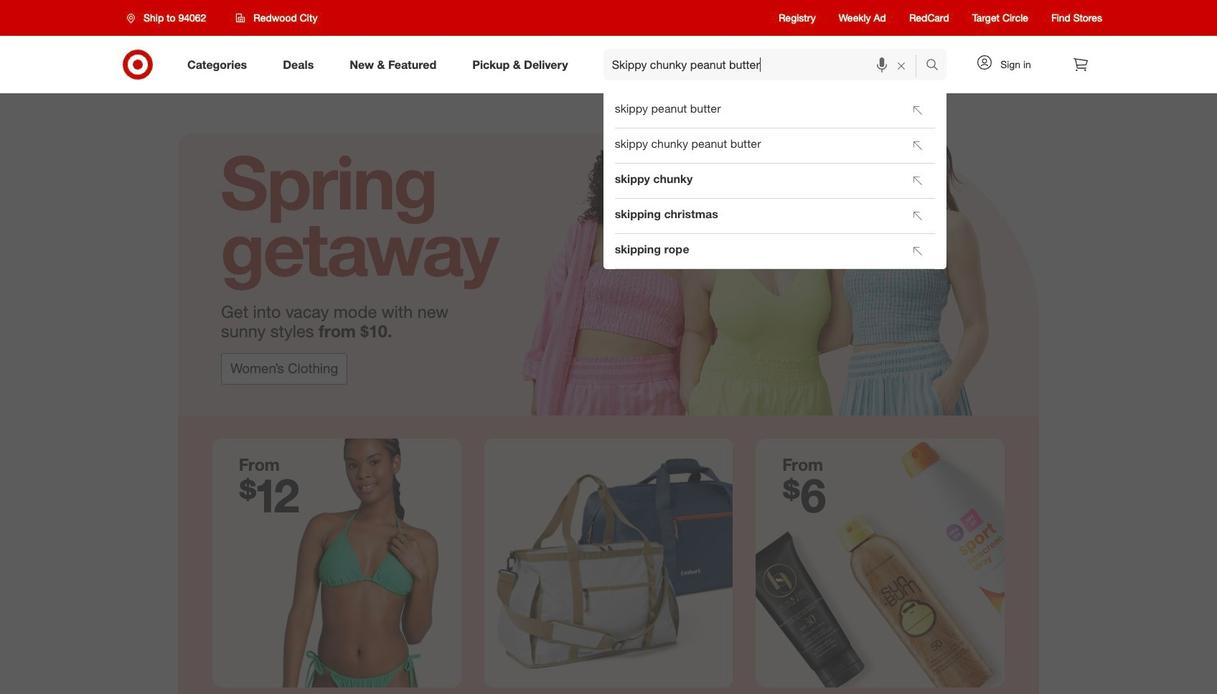 Task type: locate. For each thing, give the bounding box(es) containing it.
spring getaway image
[[178, 93, 1039, 416]]

What can we help you find? suggestions appear below search field
[[603, 49, 930, 80]]



Task type: vqa. For each thing, say whether or not it's contained in the screenshot.
"SPRING GETAWAY" image
yes



